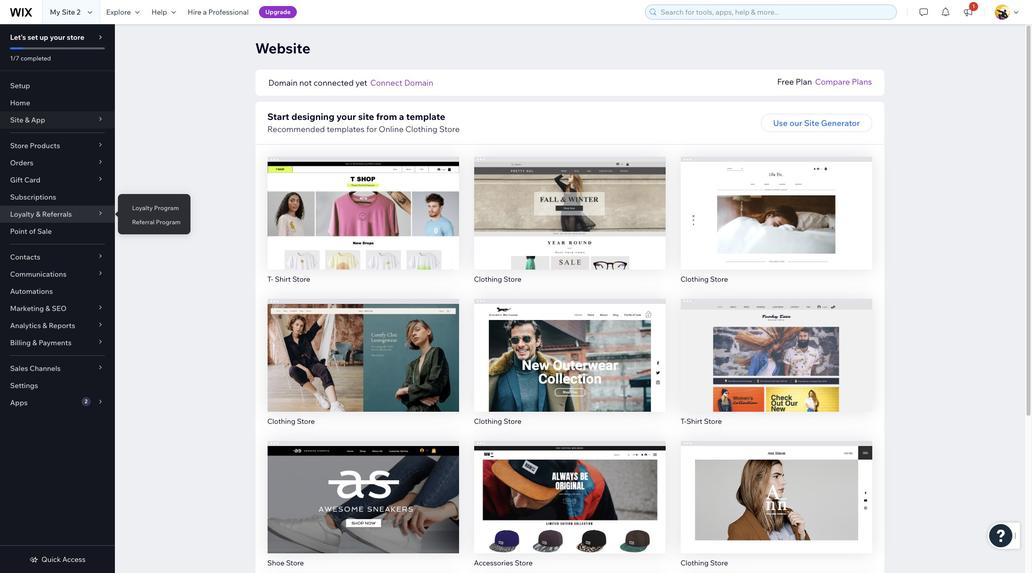 Task type: describe. For each thing, give the bounding box(es) containing it.
seo
[[52, 304, 67, 313]]

completed
[[21, 54, 51, 62]]

your inside sidebar element
[[50, 33, 65, 42]]

gift card
[[10, 175, 40, 184]]

clothing inside the start designing your site from a template recommended templates for online clothing store
[[405, 124, 438, 134]]

analytics & reports
[[10, 321, 75, 330]]

of
[[29, 227, 36, 236]]

settings link
[[0, 377, 115, 394]]

not
[[299, 78, 312, 88]]

automations link
[[0, 283, 115, 300]]

communications button
[[0, 266, 115, 283]]

1/7 completed
[[10, 54, 51, 62]]

contacts
[[10, 253, 40, 262]]

app
[[31, 115, 45, 125]]

1 horizontal spatial site
[[62, 8, 75, 17]]

yet
[[356, 78, 367, 88]]

store products button
[[0, 137, 115, 154]]

t- for t-shirt store
[[681, 417, 687, 426]]

2 inside sidebar element
[[85, 398, 88, 405]]

t- for t- shirt store
[[267, 275, 273, 284]]

point of sale link
[[0, 223, 115, 240]]

connected
[[314, 78, 354, 88]]

gift card button
[[0, 171, 115, 189]]

t- shirt store
[[267, 275, 310, 284]]

products
[[30, 141, 60, 150]]

my site 2
[[50, 8, 81, 17]]

setup link
[[0, 77, 115, 94]]

sidebar element
[[0, 24, 115, 573]]

my
[[50, 8, 60, 17]]

connect
[[370, 78, 403, 88]]

your inside the start designing your site from a template recommended templates for online clothing store
[[337, 111, 356, 122]]

hire a professional link
[[182, 0, 255, 24]]

0 horizontal spatial a
[[203, 8, 207, 17]]

shoe
[[267, 559, 285, 568]]

site inside the site & app dropdown button
[[10, 115, 23, 125]]

upgrade button
[[259, 6, 297, 18]]

accessories
[[474, 559, 513, 568]]

store products
[[10, 141, 60, 150]]

explore
[[106, 8, 131, 17]]

loyalty for loyalty & referrals
[[10, 210, 34, 219]]

access
[[62, 555, 86, 564]]

home
[[10, 98, 30, 107]]

site & app button
[[0, 111, 115, 129]]

quick access button
[[29, 555, 86, 564]]

2 domain from the left
[[404, 78, 433, 88]]

online
[[379, 124, 404, 134]]

point of sale
[[10, 227, 52, 236]]

generator
[[821, 118, 860, 128]]

referral program link
[[118, 214, 191, 231]]

templates
[[327, 124, 365, 134]]

compare plans button
[[815, 76, 872, 88]]

site inside use our site generator button
[[804, 118, 819, 128]]

gift
[[10, 175, 23, 184]]

orders
[[10, 158, 33, 167]]

shirt for t- shirt store
[[275, 275, 291, 284]]

start designing your site from a template recommended templates for online clothing store
[[267, 111, 460, 134]]

channels
[[30, 364, 61, 373]]

program for loyalty program
[[154, 204, 179, 212]]

compare
[[815, 77, 850, 87]]

billing & payments button
[[0, 334, 115, 351]]

quick access
[[41, 555, 86, 564]]

orders button
[[0, 154, 115, 171]]

let's set up your store
[[10, 33, 84, 42]]

loyalty program link
[[118, 200, 191, 217]]

quick
[[41, 555, 61, 564]]

sales channels
[[10, 364, 61, 373]]

& for marketing
[[46, 304, 50, 313]]

1
[[973, 3, 975, 10]]

contacts button
[[0, 249, 115, 266]]

for
[[366, 124, 377, 134]]

analytics & reports button
[[0, 317, 115, 334]]

plan
[[796, 77, 812, 87]]

referrals
[[42, 210, 72, 219]]

settings
[[10, 381, 38, 390]]

home link
[[0, 94, 115, 111]]

subscriptions link
[[0, 189, 115, 206]]

a inside the start designing your site from a template recommended templates for online clothing store
[[399, 111, 404, 122]]

free
[[777, 77, 794, 87]]

automations
[[10, 287, 53, 296]]

1 domain from the left
[[268, 78, 298, 88]]

& for loyalty
[[36, 210, 41, 219]]

referral
[[132, 218, 155, 226]]



Task type: vqa. For each thing, say whether or not it's contained in the screenshot.
the (1) to the right
no



Task type: locate. For each thing, give the bounding box(es) containing it.
loyalty
[[132, 204, 153, 212], [10, 210, 34, 219]]

program up referral program
[[154, 204, 179, 212]]

loyalty program
[[132, 204, 179, 212]]

0 horizontal spatial your
[[50, 33, 65, 42]]

point
[[10, 227, 27, 236]]

sales channels button
[[0, 360, 115, 377]]

site down home
[[10, 115, 23, 125]]

program down loyalty program
[[156, 218, 181, 226]]

a
[[203, 8, 207, 17], [399, 111, 404, 122]]

1 horizontal spatial 2
[[85, 398, 88, 405]]

site right "our"
[[804, 118, 819, 128]]

0 horizontal spatial t-
[[267, 275, 273, 284]]

domain left not
[[268, 78, 298, 88]]

2 horizontal spatial site
[[804, 118, 819, 128]]

t-shirt store
[[681, 417, 722, 426]]

0 horizontal spatial domain
[[268, 78, 298, 88]]

help button
[[146, 0, 182, 24]]

let's
[[10, 33, 26, 42]]

1 horizontal spatial shirt
[[687, 417, 703, 426]]

0 vertical spatial 2
[[77, 8, 81, 17]]

1 vertical spatial t-
[[681, 417, 687, 426]]

a right "from"
[[399, 111, 404, 122]]

store
[[67, 33, 84, 42]]

up
[[40, 33, 48, 42]]

site & app
[[10, 115, 45, 125]]

plans
[[852, 77, 872, 87]]

0 vertical spatial t-
[[267, 275, 273, 284]]

loyalty & referrals button
[[0, 206, 115, 223]]

edit
[[356, 200, 371, 210], [562, 200, 577, 210], [769, 200, 784, 210], [356, 342, 371, 352], [562, 342, 577, 352], [769, 342, 784, 352], [356, 484, 371, 494], [562, 484, 577, 494], [769, 484, 784, 494]]

reports
[[49, 321, 75, 330]]

0 vertical spatial shirt
[[275, 275, 291, 284]]

use our site generator button
[[761, 114, 872, 132]]

use
[[773, 118, 788, 128]]

loyalty up referral
[[132, 204, 153, 212]]

upgrade
[[265, 8, 291, 16]]

& left app
[[25, 115, 30, 125]]

0 vertical spatial program
[[154, 204, 179, 212]]

1 vertical spatial 2
[[85, 398, 88, 405]]

payments
[[39, 338, 72, 347]]

billing & payments
[[10, 338, 72, 347]]

marketing & seo
[[10, 304, 67, 313]]

recommended
[[267, 124, 325, 134]]

1 horizontal spatial t-
[[681, 417, 687, 426]]

website
[[255, 39, 311, 57]]

& down subscriptions
[[36, 210, 41, 219]]

1 horizontal spatial loyalty
[[132, 204, 153, 212]]

Search for tools, apps, help & more... field
[[658, 5, 894, 19]]

marketing
[[10, 304, 44, 313]]

view button
[[342, 217, 385, 235], [548, 217, 591, 235], [755, 217, 798, 235], [342, 359, 385, 377], [548, 359, 591, 377], [755, 359, 798, 377], [342, 501, 385, 519], [548, 501, 591, 519], [755, 501, 798, 519]]

1 vertical spatial program
[[156, 218, 181, 226]]

domain not connected yet connect domain
[[268, 78, 433, 88]]

& for billing
[[32, 338, 37, 347]]

& inside dropdown button
[[42, 321, 47, 330]]

domain
[[268, 78, 298, 88], [404, 78, 433, 88]]

0 vertical spatial your
[[50, 33, 65, 42]]

0 horizontal spatial loyalty
[[10, 210, 34, 219]]

accessories store
[[474, 559, 533, 568]]

& for analytics
[[42, 321, 47, 330]]

sale
[[37, 227, 52, 236]]

template
[[406, 111, 445, 122]]

start
[[267, 111, 289, 122]]

help
[[152, 8, 167, 17]]

site right my
[[62, 8, 75, 17]]

& left seo
[[46, 304, 50, 313]]

1 vertical spatial a
[[399, 111, 404, 122]]

referral program
[[132, 218, 181, 226]]

loyalty up point
[[10, 210, 34, 219]]

1 button
[[957, 0, 979, 24]]

program for referral program
[[156, 218, 181, 226]]

hire
[[188, 8, 201, 17]]

2 right my
[[77, 8, 81, 17]]

your up templates
[[337, 111, 356, 122]]

shirt
[[275, 275, 291, 284], [687, 417, 703, 426]]

free plan compare plans
[[777, 77, 872, 87]]

loyalty inside popup button
[[10, 210, 34, 219]]

&
[[25, 115, 30, 125], [36, 210, 41, 219], [46, 304, 50, 313], [42, 321, 47, 330], [32, 338, 37, 347]]

set
[[28, 33, 38, 42]]

shoe store
[[267, 559, 304, 568]]

view
[[354, 221, 373, 231], [560, 221, 579, 231], [767, 221, 786, 231], [354, 363, 373, 373], [560, 363, 579, 373], [767, 363, 786, 373], [354, 505, 373, 515], [560, 505, 579, 515], [767, 505, 786, 515]]

0 horizontal spatial site
[[10, 115, 23, 125]]

2
[[77, 8, 81, 17], [85, 398, 88, 405]]

from
[[376, 111, 397, 122]]

1 horizontal spatial domain
[[404, 78, 433, 88]]

store inside store products popup button
[[10, 141, 28, 150]]

0 horizontal spatial 2
[[77, 8, 81, 17]]

site
[[358, 111, 374, 122]]

our
[[790, 118, 803, 128]]

1 horizontal spatial your
[[337, 111, 356, 122]]

1 horizontal spatial a
[[399, 111, 404, 122]]

your right up at the left top
[[50, 33, 65, 42]]

0 horizontal spatial shirt
[[275, 275, 291, 284]]

& left reports
[[42, 321, 47, 330]]

card
[[24, 175, 40, 184]]

professional
[[208, 8, 249, 17]]

1/7
[[10, 54, 19, 62]]

& right billing
[[32, 338, 37, 347]]

hire a professional
[[188, 8, 249, 17]]

domain right connect
[[404, 78, 433, 88]]

loyalty for loyalty program
[[132, 204, 153, 212]]

billing
[[10, 338, 31, 347]]

& inside popup button
[[36, 210, 41, 219]]

store inside the start designing your site from a template recommended templates for online clothing store
[[439, 124, 460, 134]]

connect domain button
[[370, 77, 433, 89]]

communications
[[10, 270, 67, 279]]

designing
[[291, 111, 335, 122]]

0 vertical spatial a
[[203, 8, 207, 17]]

loyalty & referrals
[[10, 210, 72, 219]]

a right hire
[[203, 8, 207, 17]]

use our site generator
[[773, 118, 860, 128]]

edit button
[[342, 196, 384, 214], [549, 196, 591, 214], [755, 196, 798, 214], [342, 338, 384, 356], [549, 338, 591, 356], [755, 338, 798, 356], [342, 480, 384, 498], [549, 480, 591, 498], [755, 480, 798, 498]]

shirt for t-shirt store
[[687, 417, 703, 426]]

1 vertical spatial shirt
[[687, 417, 703, 426]]

1 vertical spatial your
[[337, 111, 356, 122]]

apps
[[10, 398, 28, 407]]

2 down the settings link
[[85, 398, 88, 405]]

& inside dropdown button
[[32, 338, 37, 347]]

subscriptions
[[10, 193, 56, 202]]

& for site
[[25, 115, 30, 125]]



